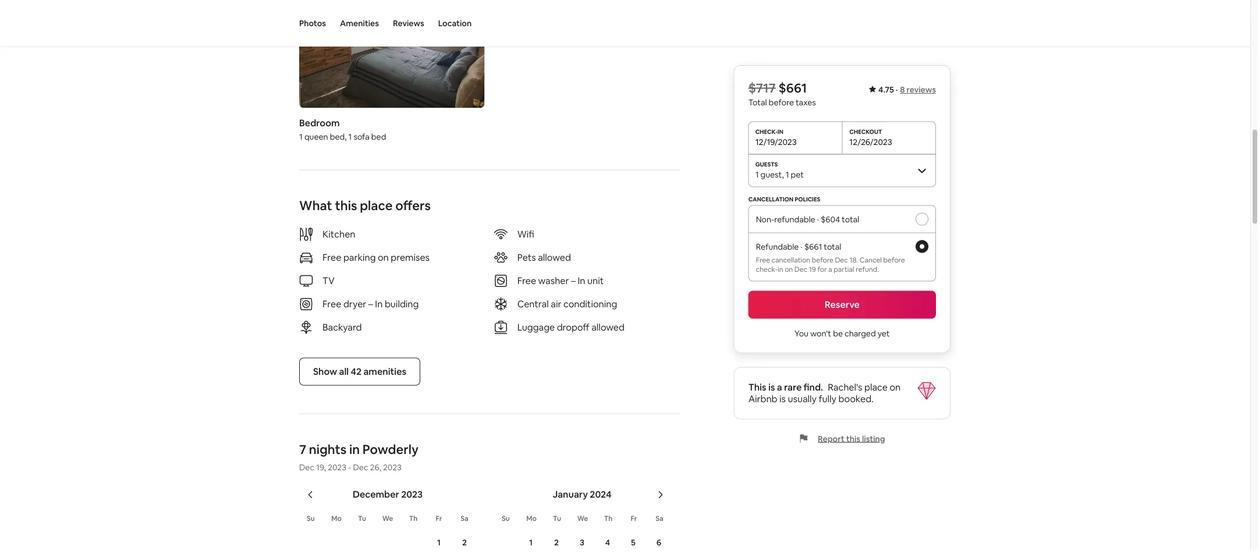 Task type: describe. For each thing, give the bounding box(es) containing it.
12/26/2023
[[850, 137, 892, 147]]

non-refundable · $604 total
[[756, 214, 860, 224]]

1 fr from the left
[[436, 514, 442, 523]]

for
[[818, 265, 827, 274]]

location
[[438, 18, 472, 29]]

dec right -
[[353, 462, 368, 473]]

-
[[348, 462, 351, 473]]

0 horizontal spatial is
[[769, 381, 775, 393]]

location button
[[438, 0, 472, 47]]

free for free dryer – in building
[[323, 298, 341, 310]]

1 horizontal spatial before
[[812, 255, 834, 264]]

fully
[[819, 393, 837, 405]]

amenities button
[[340, 0, 379, 47]]

1 button for december 2023
[[426, 530, 452, 550]]

$717 $661 total before taxes
[[749, 80, 816, 107]]

2 mo from the left
[[527, 514, 537, 523]]

2 th from the left
[[604, 514, 613, 523]]

bed
[[371, 132, 386, 142]]

8 reviews button
[[900, 84, 936, 95]]

dec left 19,
[[299, 462, 315, 473]]

in for unit
[[578, 275, 586, 287]]

all
[[339, 366, 349, 378]]

booked.
[[839, 393, 874, 405]]

cancellation
[[749, 196, 794, 203]]

you won't be charged yet
[[795, 328, 890, 339]]

,
[[782, 169, 784, 180]]

premises
[[391, 252, 430, 264]]

19,
[[316, 462, 326, 473]]

show all 42 amenities
[[313, 366, 407, 378]]

pet
[[791, 169, 804, 180]]

show all 42 amenities button
[[299, 358, 421, 386]]

2023 right 26,
[[383, 462, 402, 473]]

usually
[[788, 393, 817, 405]]

0 horizontal spatial a
[[777, 381, 782, 393]]

sofa
[[354, 132, 370, 142]]

5 button
[[621, 530, 646, 550]]

reviews
[[393, 18, 424, 29]]

0 vertical spatial allowed
[[538, 252, 571, 264]]

bedroom
[[299, 117, 340, 129]]

report this listing
[[818, 434, 885, 444]]

january
[[553, 489, 588, 501]]

18.
[[850, 255, 859, 264]]

1 we from the left
[[382, 514, 393, 523]]

luggage dropoff allowed
[[517, 322, 625, 334]]

$661 inside refundable · $661 total free cancellation before dec 18. cancel before check-in on dec 19 for a partial refund.
[[805, 241, 822, 252]]

refund.
[[856, 265, 879, 274]]

2 button for january 2024
[[544, 530, 570, 550]]

1 button for january 2024
[[518, 530, 544, 550]]

yet
[[878, 328, 890, 339]]

7 nights in powderly dec 19, 2023 - dec 26, 2023
[[299, 442, 419, 473]]

taxes
[[796, 97, 816, 107]]

5
[[631, 537, 636, 548]]

reserve
[[825, 299, 860, 311]]

powderly
[[363, 442, 419, 458]]

photos
[[299, 18, 326, 29]]

free for free washer – in unit
[[517, 275, 536, 287]]

· for 8
[[896, 84, 898, 95]]

refundable · $661 total free cancellation before dec 18. cancel before check-in on dec 19 for a partial refund.
[[756, 241, 905, 274]]

free for free parking on premises
[[323, 252, 341, 264]]

what this place offers
[[299, 198, 431, 214]]

bedroom 1 queen bed, 1 sofa bed
[[299, 117, 386, 142]]

non-
[[756, 214, 775, 224]]

this for report
[[847, 434, 861, 444]]

unit
[[588, 275, 604, 287]]

7
[[299, 442, 306, 458]]

2 sa from the left
[[656, 514, 664, 523]]

dryer
[[344, 298, 367, 310]]

backyard
[[323, 322, 362, 334]]

on for airbnb
[[890, 381, 901, 393]]

on for premises
[[378, 252, 389, 264]]

central air conditioning
[[517, 298, 617, 310]]

won't
[[811, 328, 832, 339]]

december 2023
[[353, 489, 423, 501]]

2 button for december 2023
[[452, 530, 478, 550]]

in for building
[[375, 298, 383, 310]]

3
[[580, 537, 585, 548]]

amenities
[[340, 18, 379, 29]]

photos button
[[299, 0, 326, 47]]

airbnb
[[749, 393, 778, 405]]

december
[[353, 489, 399, 501]]

amenities
[[364, 366, 407, 378]]

1 sa from the left
[[461, 514, 469, 523]]

refundable
[[756, 241, 799, 252]]

2 su from the left
[[502, 514, 510, 523]]

2 tu from the left
[[553, 514, 561, 523]]

pets
[[517, 252, 536, 264]]

6 button
[[646, 530, 672, 550]]

– for washer
[[571, 275, 576, 287]]

1 mo from the left
[[331, 514, 342, 523]]

2 for december 2023
[[462, 537, 467, 548]]

refundable
[[775, 214, 816, 224]]

wifi
[[517, 229, 534, 240]]

1 guest , 1 pet
[[756, 169, 804, 180]]

1 tu from the left
[[358, 514, 366, 523]]

policies
[[795, 196, 821, 203]]

2 we from the left
[[577, 514, 588, 523]]

4.75
[[879, 84, 894, 95]]

· for $661
[[801, 241, 803, 252]]

total inside refundable · $661 total free cancellation before dec 18. cancel before check-in on dec 19 for a partial refund.
[[824, 241, 842, 252]]

free washer – in unit
[[517, 275, 604, 287]]

2023 inside calendar application
[[401, 489, 423, 501]]

4 button
[[595, 530, 621, 550]]

1 su from the left
[[307, 514, 315, 523]]



Task type: vqa. For each thing, say whether or not it's contained in the screenshot.
$193 x 5 nights
no



Task type: locate. For each thing, give the bounding box(es) containing it.
1 vertical spatial allowed
[[592, 322, 625, 334]]

washer
[[538, 275, 569, 287]]

2 horizontal spatial on
[[890, 381, 901, 393]]

in up -
[[349, 442, 360, 458]]

0 horizontal spatial 1 button
[[426, 530, 452, 550]]

is inside rachel's place on airbnb is usually fully booked.
[[780, 393, 786, 405]]

– right washer
[[571, 275, 576, 287]]

0 horizontal spatial th
[[409, 514, 418, 523]]

offers
[[396, 198, 431, 214]]

0 vertical spatial –
[[571, 275, 576, 287]]

find.
[[804, 381, 824, 393]]

0 horizontal spatial 2
[[462, 537, 467, 548]]

1 horizontal spatial in
[[578, 275, 586, 287]]

1 vertical spatial total
[[824, 241, 842, 252]]

0 horizontal spatial mo
[[331, 514, 342, 523]]

2 2 button from the left
[[544, 530, 570, 550]]

0 vertical spatial ·
[[896, 84, 898, 95]]

4.75 · 8 reviews
[[879, 84, 936, 95]]

8
[[900, 84, 905, 95]]

sa
[[461, 514, 469, 523], [656, 514, 664, 523]]

central
[[517, 298, 549, 310]]

0 horizontal spatial in
[[375, 298, 383, 310]]

1 horizontal spatial su
[[502, 514, 510, 523]]

luggage
[[517, 322, 555, 334]]

1 horizontal spatial tu
[[553, 514, 561, 523]]

1 vertical spatial $661
[[805, 241, 822, 252]]

tu
[[358, 514, 366, 523], [553, 514, 561, 523]]

26,
[[370, 462, 381, 473]]

mo
[[331, 514, 342, 523], [527, 514, 537, 523]]

this for what
[[335, 198, 357, 214]]

th down december 2023
[[409, 514, 418, 523]]

1 vertical spatial a
[[777, 381, 782, 393]]

2024
[[590, 489, 612, 501]]

None radio
[[916, 213, 929, 226]]

$661 up taxes
[[779, 80, 807, 96]]

air
[[551, 298, 562, 310]]

1 vertical spatial on
[[785, 265, 793, 274]]

cancellation
[[772, 255, 811, 264]]

in left unit
[[578, 275, 586, 287]]

2 horizontal spatial before
[[884, 255, 905, 264]]

1 th from the left
[[409, 514, 418, 523]]

1 horizontal spatial th
[[604, 514, 613, 523]]

dec
[[835, 255, 848, 264], [795, 265, 808, 274], [299, 462, 315, 473], [353, 462, 368, 473]]

2023 left -
[[328, 462, 347, 473]]

0 vertical spatial on
[[378, 252, 389, 264]]

free up "check-" on the right top
[[756, 255, 770, 264]]

total
[[749, 97, 767, 107]]

0 vertical spatial place
[[360, 198, 393, 214]]

1 horizontal spatial 2
[[554, 537, 559, 548]]

2 vertical spatial ·
[[801, 241, 803, 252]]

rare
[[784, 381, 802, 393]]

0 horizontal spatial before
[[769, 97, 794, 107]]

1 button
[[426, 530, 452, 550], [518, 530, 544, 550]]

1 horizontal spatial mo
[[527, 514, 537, 523]]

0 vertical spatial a
[[829, 265, 832, 274]]

· up the 'cancellation'
[[801, 241, 803, 252]]

1 horizontal spatial ·
[[817, 214, 819, 224]]

fr
[[436, 514, 442, 523], [631, 514, 637, 523]]

2 for january 2024
[[554, 537, 559, 548]]

1 1 button from the left
[[426, 530, 452, 550]]

before
[[769, 97, 794, 107], [812, 255, 834, 264], [884, 255, 905, 264]]

0 horizontal spatial fr
[[436, 514, 442, 523]]

report this listing button
[[800, 434, 885, 444]]

0 vertical spatial in
[[578, 275, 586, 287]]

1 vertical spatial this
[[847, 434, 861, 444]]

rachel's
[[828, 381, 863, 393]]

$661 inside the $717 $661 total before taxes
[[779, 80, 807, 96]]

1 horizontal spatial a
[[829, 265, 832, 274]]

is right this
[[769, 381, 775, 393]]

0 vertical spatial total
[[842, 214, 860, 224]]

4
[[606, 537, 610, 548]]

be
[[833, 328, 843, 339]]

tu down december
[[358, 514, 366, 523]]

place inside rachel's place on airbnb is usually fully booked.
[[865, 381, 888, 393]]

0 horizontal spatial place
[[360, 198, 393, 214]]

dropoff
[[557, 322, 590, 334]]

on inside rachel's place on airbnb is usually fully booked.
[[890, 381, 901, 393]]

queen
[[304, 132, 328, 142]]

1 horizontal spatial is
[[780, 393, 786, 405]]

0 horizontal spatial 2 button
[[452, 530, 478, 550]]

· left the 8
[[896, 84, 898, 95]]

$717
[[749, 80, 776, 96]]

1 vertical spatial ·
[[817, 214, 819, 224]]

– right the dryer
[[369, 298, 373, 310]]

allowed down conditioning
[[592, 322, 625, 334]]

on inside refundable · $661 total free cancellation before dec 18. cancel before check-in on dec 19 for a partial refund.
[[785, 265, 793, 274]]

su
[[307, 514, 315, 523], [502, 514, 510, 523]]

in down the 'cancellation'
[[778, 265, 784, 274]]

19
[[809, 265, 816, 274]]

what
[[299, 198, 332, 214]]

1 horizontal spatial 1 button
[[518, 530, 544, 550]]

partial
[[834, 265, 855, 274]]

we up 3 button
[[577, 514, 588, 523]]

a inside refundable · $661 total free cancellation before dec 18. cancel before check-in on dec 19 for a partial refund.
[[829, 265, 832, 274]]

before right cancel
[[884, 255, 905, 264]]

1 horizontal spatial we
[[577, 514, 588, 523]]

january 2024
[[553, 489, 612, 501]]

1 horizontal spatial on
[[785, 265, 793, 274]]

free left the dryer
[[323, 298, 341, 310]]

bedroom image
[[299, 0, 485, 108], [299, 0, 485, 108]]

total right $604
[[842, 214, 860, 224]]

2023 right december
[[401, 489, 423, 501]]

this
[[749, 381, 767, 393]]

0 horizontal spatial –
[[369, 298, 373, 310]]

1 2 from the left
[[462, 537, 467, 548]]

· left $604
[[817, 214, 819, 224]]

free dryer – in building
[[323, 298, 419, 310]]

1 horizontal spatial sa
[[656, 514, 664, 523]]

42
[[351, 366, 362, 378]]

0 horizontal spatial we
[[382, 514, 393, 523]]

parking
[[344, 252, 376, 264]]

1 vertical spatial in
[[375, 298, 383, 310]]

cancel
[[860, 255, 882, 264]]

before up for
[[812, 255, 834, 264]]

0 horizontal spatial on
[[378, 252, 389, 264]]

reviews
[[907, 84, 936, 95]]

0 horizontal spatial su
[[307, 514, 315, 523]]

1 horizontal spatial 2 button
[[544, 530, 570, 550]]

nights
[[309, 442, 347, 458]]

2 vertical spatial on
[[890, 381, 901, 393]]

is
[[769, 381, 775, 393], [780, 393, 786, 405]]

dec left 19
[[795, 265, 808, 274]]

1 horizontal spatial fr
[[631, 514, 637, 523]]

12/19/2023
[[756, 137, 797, 147]]

None radio
[[916, 240, 929, 253]]

on right booked.
[[890, 381, 901, 393]]

free down pets at left top
[[517, 275, 536, 287]]

reserve button
[[749, 291, 936, 319]]

1 vertical spatial place
[[865, 381, 888, 393]]

1 horizontal spatial total
[[842, 214, 860, 224]]

a left rare
[[777, 381, 782, 393]]

$604
[[821, 214, 840, 224]]

1 horizontal spatial allowed
[[592, 322, 625, 334]]

0 vertical spatial $661
[[779, 80, 807, 96]]

place left the offers
[[360, 198, 393, 214]]

0 horizontal spatial tu
[[358, 514, 366, 523]]

in inside refundable · $661 total free cancellation before dec 18. cancel before check-in on dec 19 for a partial refund.
[[778, 265, 784, 274]]

2 fr from the left
[[631, 514, 637, 523]]

1 vertical spatial in
[[349, 442, 360, 458]]

0 horizontal spatial ·
[[801, 241, 803, 252]]

0 horizontal spatial allowed
[[538, 252, 571, 264]]

report
[[818, 434, 845, 444]]

kitchen
[[323, 229, 355, 240]]

total up for
[[824, 241, 842, 252]]

0 horizontal spatial sa
[[461, 514, 469, 523]]

tu down january
[[553, 514, 561, 523]]

0 horizontal spatial this
[[335, 198, 357, 214]]

we
[[382, 514, 393, 523], [577, 514, 588, 523]]

th up 4 button
[[604, 514, 613, 523]]

1 horizontal spatial in
[[778, 265, 784, 274]]

0 horizontal spatial in
[[349, 442, 360, 458]]

place
[[360, 198, 393, 214], [865, 381, 888, 393]]

on
[[378, 252, 389, 264], [785, 265, 793, 274], [890, 381, 901, 393]]

6
[[657, 537, 662, 548]]

in
[[578, 275, 586, 287], [375, 298, 383, 310]]

allowed up washer
[[538, 252, 571, 264]]

on down the 'cancellation'
[[785, 265, 793, 274]]

reviews button
[[393, 0, 424, 47]]

guest
[[761, 169, 782, 180]]

pets allowed
[[517, 252, 571, 264]]

this is a rare find.
[[749, 381, 824, 393]]

dec up partial
[[835, 255, 848, 264]]

1 2 button from the left
[[452, 530, 478, 550]]

bed,
[[330, 132, 347, 142]]

0 vertical spatial this
[[335, 198, 357, 214]]

· inside refundable · $661 total free cancellation before dec 18. cancel before check-in on dec 19 for a partial refund.
[[801, 241, 803, 252]]

2 1 button from the left
[[518, 530, 544, 550]]

2 horizontal spatial ·
[[896, 84, 898, 95]]

1 horizontal spatial this
[[847, 434, 861, 444]]

1 vertical spatial –
[[369, 298, 373, 310]]

free inside refundable · $661 total free cancellation before dec 18. cancel before check-in on dec 19 for a partial refund.
[[756, 255, 770, 264]]

allowed
[[538, 252, 571, 264], [592, 322, 625, 334]]

a right for
[[829, 265, 832, 274]]

this left listing
[[847, 434, 861, 444]]

on right parking
[[378, 252, 389, 264]]

listing
[[862, 434, 885, 444]]

free up the tv
[[323, 252, 341, 264]]

in left building
[[375, 298, 383, 310]]

1 horizontal spatial –
[[571, 275, 576, 287]]

$661 up 19
[[805, 241, 822, 252]]

before right total
[[769, 97, 794, 107]]

before inside the $717 $661 total before taxes
[[769, 97, 794, 107]]

is left usually
[[780, 393, 786, 405]]

calendar application
[[285, 476, 1071, 550]]

3 button
[[570, 530, 595, 550]]

place right rachel's
[[865, 381, 888, 393]]

show
[[313, 366, 337, 378]]

building
[[385, 298, 419, 310]]

free parking on premises
[[323, 252, 430, 264]]

check-
[[756, 265, 778, 274]]

0 horizontal spatial total
[[824, 241, 842, 252]]

we down december 2023
[[382, 514, 393, 523]]

– for dryer
[[369, 298, 373, 310]]

this up kitchen at the top left
[[335, 198, 357, 214]]

2 2 from the left
[[554, 537, 559, 548]]

in inside 7 nights in powderly dec 19, 2023 - dec 26, 2023
[[349, 442, 360, 458]]

conditioning
[[564, 298, 617, 310]]

0 vertical spatial in
[[778, 265, 784, 274]]

1 horizontal spatial place
[[865, 381, 888, 393]]

a
[[829, 265, 832, 274], [777, 381, 782, 393]]



